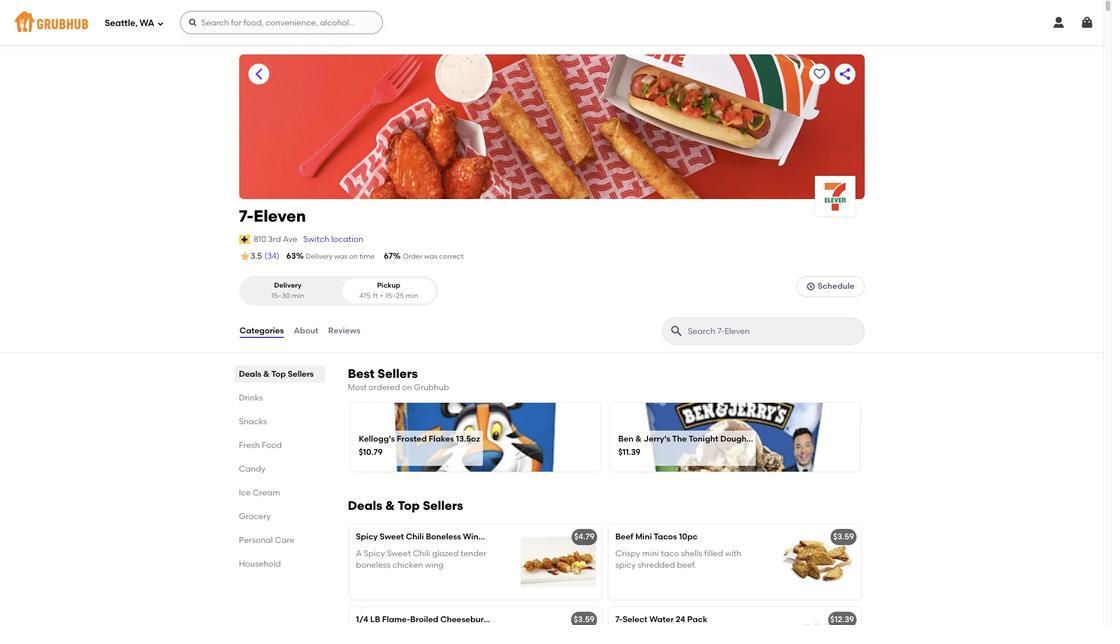 Task type: describe. For each thing, give the bounding box(es) containing it.
categories button
[[239, 310, 284, 352]]

frosted
[[397, 434, 427, 444]]

shredded
[[638, 561, 675, 570]]

grocery tab
[[239, 511, 320, 523]]

ben
[[618, 434, 633, 444]]

save this restaurant image
[[812, 67, 826, 81]]

option group containing delivery 15–30 min
[[239, 276, 438, 306]]

fresh food tab
[[239, 440, 320, 452]]

kellogg's
[[359, 434, 395, 444]]

time
[[359, 253, 375, 261]]

svg image inside schedule button
[[806, 282, 815, 291]]

wing
[[425, 561, 444, 570]]

delivery 15–30 min
[[271, 282, 304, 300]]

reviews button
[[328, 310, 361, 352]]

was for 63
[[334, 253, 347, 261]]

2 horizontal spatial svg image
[[1052, 16, 1066, 30]]

grubhub
[[414, 383, 449, 393]]

best
[[348, 367, 375, 381]]

flakes
[[429, 434, 454, 444]]

personal
[[239, 536, 273, 546]]

pickup
[[377, 282, 400, 290]]

ice cream tab
[[239, 487, 320, 499]]

$3.59 for 1/4 lb flame-broiled cheeseburger image
[[574, 615, 595, 625]]

main navigation navigation
[[0, 0, 1103, 45]]

broiled
[[410, 615, 438, 625]]

sweet inside "a spicy sweet chili glazed tender boneless chicken wing"
[[387, 549, 411, 559]]

Search for food, convenience, alcohol... search field
[[180, 11, 383, 34]]

switch location button
[[303, 233, 364, 246]]

water
[[649, 615, 674, 625]]

lb
[[370, 615, 380, 625]]

boneless
[[426, 532, 461, 542]]

cheeseburger
[[440, 615, 497, 625]]

beef mini tacos 10pc
[[615, 532, 698, 542]]

24
[[676, 615, 685, 625]]

a
[[356, 549, 362, 559]]

1 horizontal spatial svg image
[[1080, 16, 1094, 30]]

deals inside tab
[[239, 370, 261, 379]]

correct
[[439, 253, 464, 261]]

7-select water 24 pack image
[[774, 608, 861, 626]]

boneless
[[356, 561, 391, 570]]

jerry's
[[644, 434, 670, 444]]

3rd
[[268, 234, 281, 244]]

67
[[384, 251, 393, 261]]

delivery was on time
[[306, 253, 375, 261]]

was for 67
[[424, 253, 437, 261]]

1/4
[[356, 615, 368, 625]]

chicken
[[392, 561, 423, 570]]

about
[[294, 326, 318, 336]]

about button
[[293, 310, 319, 352]]

tender
[[460, 549, 486, 559]]

min inside delivery 15–30 min
[[292, 292, 304, 300]]

1 vertical spatial deals & top sellers
[[348, 499, 463, 513]]

taco
[[661, 549, 679, 559]]

475
[[359, 292, 371, 300]]

1/4 lb flame-broiled cheeseburger
[[356, 615, 497, 625]]

filled
[[704, 549, 723, 559]]

63
[[286, 251, 296, 261]]

a spicy sweet chili glazed tender boneless chicken wing
[[356, 549, 486, 570]]

1 horizontal spatial deals
[[348, 499, 382, 513]]

$3.59 for beef mini tacos 10pc image
[[833, 532, 854, 542]]

7- for eleven
[[239, 206, 254, 226]]

ft
[[373, 292, 378, 300]]

star icon image
[[239, 251, 250, 262]]

1 horizontal spatial &
[[385, 499, 395, 513]]

with
[[725, 549, 741, 559]]

shells
[[681, 549, 702, 559]]

delivery for 15–30
[[274, 282, 302, 290]]

candy
[[239, 465, 265, 474]]

the
[[672, 434, 687, 444]]

spicy
[[615, 561, 636, 570]]

13.5oz
[[456, 434, 480, 444]]

15–25
[[385, 292, 404, 300]]

glazed
[[432, 549, 459, 559]]

pickup 475 ft • 15–25 min
[[359, 282, 418, 300]]

15–30
[[271, 292, 290, 300]]

spicy inside "a spicy sweet chili glazed tender boneless chicken wing"
[[364, 549, 385, 559]]

schedule button
[[796, 276, 864, 297]]

count
[[496, 532, 519, 542]]

2 horizontal spatial sellers
[[423, 499, 463, 513]]

$12.39
[[830, 615, 854, 625]]

0 vertical spatial spicy
[[356, 532, 378, 542]]

fresh
[[239, 441, 260, 451]]

spicy sweet chili boneless wings 8 count
[[356, 532, 519, 542]]

mini
[[635, 532, 652, 542]]

0 horizontal spatial svg image
[[157, 20, 164, 27]]

switch
[[303, 234, 329, 244]]

caret left icon image
[[252, 67, 266, 81]]

810 3rd ave
[[254, 234, 297, 244]]

seattle, wa
[[105, 18, 154, 28]]

7- for select
[[615, 615, 623, 625]]

$10.79
[[359, 448, 383, 458]]

tonight
[[689, 434, 718, 444]]

wings
[[463, 532, 488, 542]]

snacks
[[239, 417, 267, 427]]

subscription pass image
[[239, 235, 251, 244]]



Task type: vqa. For each thing, say whether or not it's contained in the screenshot.
leftmost Delivery
yes



Task type: locate. For each thing, give the bounding box(es) containing it.
spicy up boneless
[[364, 549, 385, 559]]

0 horizontal spatial min
[[292, 292, 304, 300]]

flame-
[[382, 615, 410, 625]]

1 horizontal spatial svg image
[[806, 282, 815, 291]]

8
[[490, 532, 495, 542]]

& up drinks tab
[[263, 370, 270, 379]]

min right "15–25"
[[406, 292, 418, 300]]

1 vertical spatial on
[[402, 383, 412, 393]]

1 horizontal spatial $3.59
[[833, 532, 854, 542]]

0 horizontal spatial deals
[[239, 370, 261, 379]]

0 horizontal spatial delivery
[[274, 282, 302, 290]]

household
[[239, 560, 281, 569]]

was right order
[[424, 253, 437, 261]]

save this restaurant button
[[809, 64, 830, 85]]

&
[[263, 370, 270, 379], [635, 434, 642, 444], [385, 499, 395, 513]]

7- up subscription pass icon
[[239, 206, 254, 226]]

1 vertical spatial deals
[[348, 499, 382, 513]]

0 vertical spatial on
[[349, 253, 358, 261]]

ordered
[[369, 383, 400, 393]]

food
[[262, 441, 282, 451]]

beef
[[615, 532, 633, 542]]

1/4 lb flame-broiled cheeseburger image
[[515, 608, 601, 626]]

most
[[348, 383, 367, 393]]

0 vertical spatial delivery
[[306, 253, 332, 261]]

magnifying glass icon image
[[669, 324, 683, 338]]

810
[[254, 234, 266, 244]]

sellers inside tab
[[288, 370, 314, 379]]

option group
[[239, 276, 438, 306]]

1 horizontal spatial delivery
[[306, 253, 332, 261]]

household tab
[[239, 558, 320, 571]]

personal care tab
[[239, 535, 320, 547]]

$4.79
[[574, 532, 595, 542]]

kellogg's frosted flakes 13.5oz $10.79
[[359, 434, 480, 458]]

Search 7-Eleven search field
[[687, 326, 860, 337]]

$11.39
[[618, 448, 641, 458]]

& inside ben & jerry's the tonight dough... $11.39
[[635, 434, 642, 444]]

fresh food
[[239, 441, 282, 451]]

1 vertical spatial delivery
[[274, 282, 302, 290]]

1 vertical spatial sweet
[[387, 549, 411, 559]]

ice cream
[[239, 488, 280, 498]]

1 vertical spatial &
[[635, 434, 642, 444]]

select
[[623, 615, 647, 625]]

7- left water
[[615, 615, 623, 625]]

0 horizontal spatial on
[[349, 253, 358, 261]]

top up drinks tab
[[271, 370, 286, 379]]

(34)
[[264, 251, 279, 261]]

0 vertical spatial deals
[[239, 370, 261, 379]]

svg image
[[1080, 16, 1094, 30], [157, 20, 164, 27]]

1 horizontal spatial min
[[406, 292, 418, 300]]

delivery down switch
[[306, 253, 332, 261]]

sellers inside best sellers most ordered on grubhub
[[378, 367, 418, 381]]

deals up a
[[348, 499, 382, 513]]

deals & top sellers up the spicy sweet chili boneless wings 8 count
[[348, 499, 463, 513]]

0 vertical spatial $3.59
[[833, 532, 854, 542]]

sweet
[[380, 532, 404, 542], [387, 549, 411, 559]]

on
[[349, 253, 358, 261], [402, 383, 412, 393]]

deals up drinks
[[239, 370, 261, 379]]

crispy mini taco shells filled with spicy shredded beef.
[[615, 549, 741, 570]]

ice
[[239, 488, 251, 498]]

tacos
[[654, 532, 677, 542]]

top up the spicy sweet chili boneless wings 8 count
[[398, 499, 420, 513]]

& up the spicy sweet chili boneless wings 8 count
[[385, 499, 395, 513]]

10pc
[[679, 532, 698, 542]]

0 horizontal spatial top
[[271, 370, 286, 379]]

1 horizontal spatial sellers
[[378, 367, 418, 381]]

switch location
[[303, 234, 363, 244]]

order was correct
[[403, 253, 464, 261]]

1 vertical spatial $3.59
[[574, 615, 595, 625]]

location
[[331, 234, 363, 244]]

reviews
[[328, 326, 360, 336]]

top inside tab
[[271, 370, 286, 379]]

candy tab
[[239, 463, 320, 476]]

pack
[[687, 615, 707, 625]]

care
[[275, 536, 294, 546]]

1 was from the left
[[334, 253, 347, 261]]

1 vertical spatial spicy
[[364, 549, 385, 559]]

0 horizontal spatial svg image
[[188, 18, 197, 27]]

sellers
[[378, 367, 418, 381], [288, 370, 314, 379], [423, 499, 463, 513]]

0 vertical spatial 7-
[[239, 206, 254, 226]]

2 vertical spatial &
[[385, 499, 395, 513]]

was down location
[[334, 253, 347, 261]]

1 vertical spatial chili
[[413, 549, 430, 559]]

svg image
[[1052, 16, 1066, 30], [188, 18, 197, 27], [806, 282, 815, 291]]

best sellers most ordered on grubhub
[[348, 367, 449, 393]]

2 horizontal spatial &
[[635, 434, 642, 444]]

0 horizontal spatial &
[[263, 370, 270, 379]]

delivery inside delivery 15–30 min
[[274, 282, 302, 290]]

spicy
[[356, 532, 378, 542], [364, 549, 385, 559]]

schedule
[[818, 282, 855, 291]]

delivery for was
[[306, 253, 332, 261]]

1 vertical spatial top
[[398, 499, 420, 513]]

personal care
[[239, 536, 294, 546]]

top
[[271, 370, 286, 379], [398, 499, 420, 513]]

seattle,
[[105, 18, 138, 28]]

0 horizontal spatial deals & top sellers
[[239, 370, 314, 379]]

& right ben
[[635, 434, 642, 444]]

7-eleven logo image
[[815, 176, 855, 217]]

min inside pickup 475 ft • 15–25 min
[[406, 292, 418, 300]]

deals & top sellers inside tab
[[239, 370, 314, 379]]

deals
[[239, 370, 261, 379], [348, 499, 382, 513]]

chili
[[406, 532, 424, 542], [413, 549, 430, 559]]

chili inside "a spicy sweet chili glazed tender boneless chicken wing"
[[413, 549, 430, 559]]

crispy
[[615, 549, 640, 559]]

order
[[403, 253, 422, 261]]

2 min from the left
[[406, 292, 418, 300]]

0 horizontal spatial $3.59
[[574, 615, 595, 625]]

0 vertical spatial &
[[263, 370, 270, 379]]

mini
[[642, 549, 659, 559]]

0 vertical spatial deals & top sellers
[[239, 370, 314, 379]]

on left time
[[349, 253, 358, 261]]

0 horizontal spatial was
[[334, 253, 347, 261]]

sellers up drinks tab
[[288, 370, 314, 379]]

wa
[[140, 18, 154, 28]]

& inside tab
[[263, 370, 270, 379]]

chili up wing
[[413, 549, 430, 559]]

1 horizontal spatial top
[[398, 499, 420, 513]]

ave
[[283, 234, 297, 244]]

0 vertical spatial chili
[[406, 532, 424, 542]]

deals & top sellers up drinks tab
[[239, 370, 314, 379]]

categories
[[239, 326, 284, 336]]

7-eleven
[[239, 206, 306, 226]]

was
[[334, 253, 347, 261], [424, 253, 437, 261]]

snacks tab
[[239, 416, 320, 428]]

$3.59
[[833, 532, 854, 542], [574, 615, 595, 625]]

1 vertical spatial 7-
[[615, 615, 623, 625]]

drinks
[[239, 393, 263, 403]]

beef mini tacos 10pc image
[[774, 525, 861, 600]]

•
[[380, 292, 383, 300]]

3.5
[[250, 251, 262, 261]]

delivery up the 15–30
[[274, 282, 302, 290]]

1 horizontal spatial deals & top sellers
[[348, 499, 463, 513]]

1 min from the left
[[292, 292, 304, 300]]

dough...
[[720, 434, 753, 444]]

grocery
[[239, 512, 271, 522]]

1 horizontal spatial on
[[402, 383, 412, 393]]

ben & jerry's the tonight dough... $11.39
[[618, 434, 753, 458]]

chili up "a spicy sweet chili glazed tender boneless chicken wing"
[[406, 532, 424, 542]]

7-select water 24 pack
[[615, 615, 707, 625]]

810 3rd ave button
[[253, 233, 298, 246]]

on inside best sellers most ordered on grubhub
[[402, 383, 412, 393]]

spicy sweet chili boneless wings 8 count image
[[515, 525, 601, 600]]

share icon image
[[838, 67, 852, 81]]

min
[[292, 292, 304, 300], [406, 292, 418, 300]]

sellers up the 'ordered'
[[378, 367, 418, 381]]

1 horizontal spatial 7-
[[615, 615, 623, 625]]

spicy up a
[[356, 532, 378, 542]]

on right the 'ordered'
[[402, 383, 412, 393]]

0 vertical spatial top
[[271, 370, 286, 379]]

min right the 15–30
[[292, 292, 304, 300]]

0 vertical spatial sweet
[[380, 532, 404, 542]]

sellers up boneless
[[423, 499, 463, 513]]

drinks tab
[[239, 392, 320, 404]]

0 horizontal spatial 7-
[[239, 206, 254, 226]]

cream
[[253, 488, 280, 498]]

0 horizontal spatial sellers
[[288, 370, 314, 379]]

2 was from the left
[[424, 253, 437, 261]]

7-
[[239, 206, 254, 226], [615, 615, 623, 625]]

1 horizontal spatial was
[[424, 253, 437, 261]]

eleven
[[254, 206, 306, 226]]

deals & top sellers tab
[[239, 368, 320, 381]]



